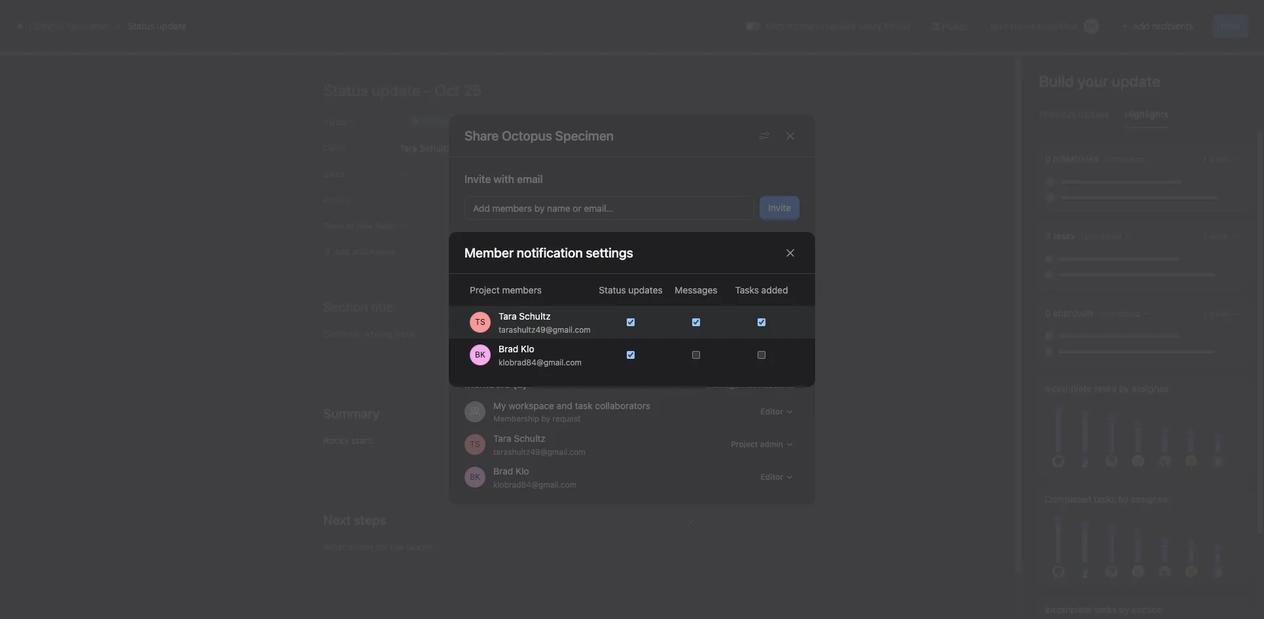 Task type: vqa. For each thing, say whether or not it's contained in the screenshot.
leftmost 'brief'
no



Task type: describe. For each thing, give the bounding box(es) containing it.
collaborators
[[595, 401, 651, 412]]

0 milestones
[[1045, 153, 1101, 164]]

members (2)
[[465, 378, 527, 390]]

my inside radio
[[709, 323, 721, 333]]

0 vertical spatial tara
[[399, 142, 417, 153]]

notified
[[1049, 21, 1077, 31]]

close this dialog image inside member notification settings dialog
[[785, 248, 796, 258]]

my inside my workspace and task collaborators membership by request
[[493, 401, 506, 412]]

1 horizontal spatial 1
[[1057, 332, 1060, 342]]

toggle notify about task creations checkbox for klo
[[758, 351, 766, 359]]

me
[[801, 20, 814, 31]]

manage notifications button
[[706, 379, 800, 390]]

remind me to update every friday
[[766, 20, 911, 31]]

trial?
[[1123, 10, 1141, 20]]

name
[[547, 203, 570, 214]]

0 vertical spatial ts
[[1100, 60, 1110, 69]]

21
[[1234, 160, 1245, 171]]

bk inside share octopus specimen dialog
[[470, 473, 480, 482]]

days
[[1027, 15, 1044, 25]]

and
[[557, 401, 572, 412]]

0 horizontal spatial messages
[[473, 82, 517, 93]]

2 section title text field from the top
[[323, 512, 386, 530]]

by for incomplete tasks by assignee
[[1119, 384, 1130, 395]]

2
[[755, 404, 761, 416]]

Toggle notify about status updates checkbox
[[627, 319, 635, 327]]

dashboard link
[[389, 80, 447, 95]]

Title of update text field
[[323, 76, 716, 105]]

tasks
[[735, 285, 759, 296]]

antartica study
[[997, 332, 1054, 342]]

friday
[[885, 20, 911, 31]]

workflow link
[[322, 80, 373, 95]]

octopus specimen
[[29, 20, 109, 31]]

workflow
[[333, 82, 373, 93]]

november 1
[[516, 404, 572, 416]]

by for add members by name or email…
[[535, 203, 545, 214]]

remind me to update every friday switch
[[745, 22, 761, 31]]

bk inside button
[[1087, 21, 1097, 31]]

0 vertical spatial brad
[[990, 21, 1007, 31]]

octopus specimen
[[502, 128, 614, 143]]

project
[[470, 285, 500, 296]]

priority
[[323, 196, 350, 205]]

incomplete tasks by section
[[1045, 605, 1163, 616]]

what's
[[1073, 10, 1098, 20]]

study
[[1033, 332, 1054, 342]]

1 vertical spatial 1
[[568, 404, 572, 416]]

add recipients button
[[1111, 14, 1202, 38]]

task inside add task button
[[719, 378, 735, 388]]

tara schultz tarashultz49@gmail.com inside share octopus specimen dialog
[[493, 433, 586, 457]]

update for status update
[[157, 20, 187, 31]]

brad klo will be notified
[[990, 21, 1077, 31]]

toggle notify about task creations checkbox for schultz
[[758, 319, 766, 327]]

info
[[1201, 10, 1215, 20]]

tasks for incomplete tasks by assignee
[[1095, 384, 1117, 395]]

26
[[755, 282, 767, 294]]

privacy option group
[[465, 252, 800, 367]]

with email
[[494, 173, 543, 185]]

shared
[[663, 323, 690, 333]]

recipients
[[1152, 20, 1194, 31]]

owner
[[323, 143, 348, 153]]

octopus
[[29, 20, 65, 31]]

build
[[1039, 72, 1074, 90]]

shared with my workspace
[[663, 323, 763, 333]]

members inside option
[[553, 323, 587, 333]]

ts inside member notification settings dialog
[[475, 317, 485, 327]]

Toggle notify about messages checkbox
[[692, 319, 700, 327]]

add task
[[702, 378, 735, 388]]

notification settings
[[517, 245, 633, 260]]

tasks added
[[735, 285, 788, 296]]

add for add members by name or email…
[[473, 203, 490, 214]]

start!
[[352, 435, 374, 446]]

invite button
[[760, 196, 800, 220]]

—
[[399, 170, 405, 178]]

leftcount image
[[1063, 334, 1071, 342]]

member
[[465, 245, 514, 260]]

completed tasks by assignee
[[1045, 494, 1169, 505]]

incomplete for incomplete tasks by section
[[1045, 605, 1092, 616]]

tara schultz
[[399, 142, 451, 153]]

rocket image
[[24, 48, 39, 63]]

request
[[553, 414, 581, 424]]

remind
[[766, 20, 798, 31]]

ts inside share octopus specimen dialog
[[470, 440, 480, 450]]

public
[[943, 21, 968, 32]]

previous update
[[1039, 109, 1109, 120]]

manage notifications
[[706, 379, 794, 390]]

schultz inside share octopus specimen dialog
[[514, 433, 546, 444]]

updates
[[629, 285, 663, 296]]

email…
[[584, 203, 614, 214]]

0 vertical spatial to
[[816, 20, 824, 31]]

bk button
[[1077, 17, 1101, 35]]

tasks for incomplete tasks by section
[[1095, 605, 1117, 616]]

add task button
[[685, 374, 741, 393]]

add billing info button
[[1154, 7, 1221, 25]]

1 close this dialog image from the top
[[785, 131, 796, 141]]

add billing info
[[1160, 10, 1215, 20]]

member notification settings dialog
[[449, 232, 815, 387]]

klo inside member notification settings dialog
[[521, 343, 534, 354]]

0 approvals
[[1045, 308, 1097, 319]]

tasks for 0 tasks
[[1053, 230, 1076, 241]]

by inside my workspace and task collaborators membership by request
[[542, 414, 550, 424]]

1 section title text field from the top
[[323, 298, 393, 317]]

will
[[1024, 21, 1036, 31]]

project members
[[470, 285, 542, 296]]

rocky
[[323, 435, 349, 446]]

remove section image for 1st section title text box from the bottom of the page
[[687, 520, 695, 527]]

section
[[1132, 605, 1163, 616]]

25
[[518, 282, 531, 294]]

messages inside member notification settings dialog
[[675, 285, 718, 296]]

invite with email
[[465, 173, 543, 185]]

bk inside member notification settings dialog
[[475, 350, 486, 360]]

28
[[1233, 282, 1246, 294]]

dashboard
[[400, 82, 447, 93]]

tasks for completed tasks by assignee
[[1094, 494, 1116, 505]]

Shared with My workspace radio
[[635, 287, 791, 343]]

thu
[[751, 133, 768, 143]]

klobrad84@gmail.com inside share octopus specimen dialog
[[493, 480, 577, 490]]

0 for approvals
[[1045, 308, 1051, 319]]

tara inside member notification settings dialog
[[499, 311, 517, 322]]

share for share octopus specimen
[[465, 128, 499, 143]]

status for status update
[[127, 20, 155, 31]]

klobrad84@gmail.com inside member notification settings dialog
[[499, 358, 582, 367]]

usersicon image
[[470, 407, 480, 418]]

billing
[[1177, 10, 1199, 20]]



Task type: locate. For each thing, give the bounding box(es) containing it.
1 vertical spatial messages
[[675, 285, 718, 296]]

Toggle notify about messages checkbox
[[692, 351, 700, 359]]

up
[[302, 429, 311, 438]]

24 days left
[[1015, 15, 1059, 25]]

share down add recipients button
[[1149, 60, 1170, 69]]

0 vertical spatial share
[[1149, 60, 1170, 69]]

1 vertical spatial toggle notify about task creations checkbox
[[758, 351, 766, 359]]

0 vertical spatial remove section image
[[687, 306, 695, 314]]

2 incomplete from the top
[[1045, 605, 1092, 616]]

completed
[[1045, 494, 1091, 505]]

2 vertical spatial tara
[[493, 433, 512, 444]]

1 vertical spatial workspace
[[509, 401, 554, 412]]

Section title text field
[[323, 298, 393, 317], [323, 512, 386, 530]]

add members by name or email…
[[473, 203, 614, 214]]

1 remove section image from the top
[[687, 306, 695, 314]]

tara up private
[[499, 311, 517, 322]]

by for completed tasks by assignee
[[1119, 494, 1129, 505]]

2 vertical spatial klo
[[516, 466, 529, 477]]

24
[[1015, 15, 1025, 25]]

brad klo klobrad84@gmail.com inside share octopus specimen dialog
[[493, 466, 577, 490]]

brad klo klobrad84@gmail.com down "private to members"
[[499, 343, 582, 367]]

tarashultz49@gmail.com down 25
[[499, 325, 591, 335]]

tara up — at the left of page
[[399, 142, 417, 153]]

0 vertical spatial tarashultz49@gmail.com
[[499, 325, 591, 335]]

tara schultz tarashultz49@gmail.com
[[499, 311, 591, 335], [493, 433, 586, 457]]

build your update
[[1039, 72, 1161, 90]]

specimen
[[67, 20, 109, 31]]

schultz inside member notification settings dialog
[[519, 311, 551, 322]]

close this dialog image
[[785, 131, 796, 141], [785, 248, 796, 258]]

0 vertical spatial invite
[[465, 173, 491, 185]]

notifications
[[743, 379, 794, 390]]

1 horizontal spatial update
[[827, 20, 856, 31]]

invite for invite
[[768, 202, 791, 213]]

add recipients
[[1133, 20, 1194, 31]]

brad left 24
[[990, 21, 1007, 31]]

list box
[[478, 5, 792, 26]]

schultz up private
[[519, 311, 551, 322]]

1 vertical spatial klobrad84@gmail.com
[[493, 480, 577, 490]]

klo
[[1010, 21, 1021, 31], [521, 343, 534, 354], [516, 466, 529, 477]]

0 vertical spatial schultz
[[420, 142, 451, 153]]

to right private
[[543, 323, 551, 333]]

1 vertical spatial invite
[[768, 202, 791, 213]]

0 horizontal spatial update
[[157, 20, 187, 31]]

november
[[516, 404, 565, 416]]

1 vertical spatial schultz
[[519, 311, 551, 322]]

0 vertical spatial klobrad84@gmail.com
[[499, 358, 582, 367]]

tarashultz49@gmail.com down membership
[[493, 447, 586, 457]]

milestones
[[1053, 153, 1099, 164]]

privacy
[[473, 264, 504, 275]]

0 for tasks
[[1045, 230, 1051, 241]]

members inside member notification settings dialog
[[502, 285, 542, 296]]

status inside member notification settings dialog
[[599, 285, 626, 296]]

member notification settings
[[465, 245, 633, 260]]

2 vertical spatial members
[[553, 323, 587, 333]]

status update
[[127, 20, 187, 31]]

brad down membership
[[493, 466, 513, 477]]

1 0 from the top
[[1045, 153, 1051, 164]]

bk down what's
[[1087, 21, 1097, 31]]

*
[[350, 117, 353, 127]]

tara schultz tarashultz49@gmail.com inside member notification settings dialog
[[499, 311, 591, 335]]

0 vertical spatial 1
[[1057, 332, 1060, 342]]

members
[[493, 203, 532, 214], [502, 285, 542, 296], [553, 323, 587, 333]]

tarashultz49@gmail.com
[[499, 325, 591, 335], [493, 447, 586, 457]]

0 vertical spatial toggle notify about task creations checkbox
[[758, 319, 766, 327]]

write up report
[[280, 429, 336, 438]]

0 vertical spatial status
[[127, 20, 155, 31]]

1 horizontal spatial task
[[719, 378, 735, 388]]

bk up your update
[[1113, 60, 1123, 69]]

1 vertical spatial brad klo klobrad84@gmail.com
[[493, 466, 577, 490]]

brad klo klobrad84@gmail.com
[[499, 343, 582, 367], [493, 466, 577, 490]]

to
[[816, 20, 824, 31], [543, 323, 551, 333]]

0 vertical spatial section title text field
[[323, 298, 393, 317]]

2 horizontal spatial update
[[1079, 109, 1109, 120]]

1 horizontal spatial workspace
[[723, 323, 763, 333]]

share
[[1149, 60, 1170, 69], [465, 128, 499, 143]]

toggle notify about task creations checkbox up notifications
[[758, 351, 766, 359]]

status left "*"
[[323, 117, 347, 127]]

messages link
[[463, 80, 517, 95]]

members for add
[[493, 203, 532, 214]]

0 vertical spatial messages
[[473, 82, 517, 93]]

1 vertical spatial brad
[[499, 343, 518, 354]]

invite up the project privacy dialog icon
[[768, 202, 791, 213]]

tab list containing previous update
[[1024, 107, 1264, 129]]

0 horizontal spatial to
[[543, 323, 551, 333]]

add for add task
[[702, 378, 717, 388]]

members inside button
[[493, 203, 532, 214]]

status right specimen
[[127, 20, 155, 31]]

schultz
[[420, 142, 451, 153], [519, 311, 551, 322], [514, 433, 546, 444]]

1 horizontal spatial share
[[1149, 60, 1170, 69]]

1 vertical spatial ts
[[475, 317, 485, 327]]

klo down private
[[521, 343, 534, 354]]

Private to members radio
[[473, 287, 630, 343]]

your update
[[1078, 72, 1161, 90]]

2 vertical spatial brad
[[493, 466, 513, 477]]

remove section image for first section title text box
[[687, 306, 695, 314]]

update
[[157, 20, 187, 31], [827, 20, 856, 31], [1079, 109, 1109, 120]]

2 toggle notify about task creations checkbox from the top
[[758, 351, 766, 359]]

1 vertical spatial tarashultz49@gmail.com
[[493, 447, 586, 457]]

klo down membership
[[516, 466, 529, 477]]

share octopus specimen dialog
[[449, 115, 815, 505]]

workspace inside radio
[[723, 323, 763, 333]]

what's in my trial?
[[1073, 10, 1141, 20]]

1 vertical spatial close this dialog image
[[785, 248, 796, 258]]

share inside button
[[1149, 60, 1170, 69]]

Toggle notify about status updates checkbox
[[627, 351, 635, 359]]

what's in my trial? button
[[1067, 7, 1147, 25]]

tara
[[399, 142, 417, 153], [499, 311, 517, 322], [493, 433, 512, 444]]

2 0 from the top
[[1045, 230, 1051, 241]]

1 vertical spatial to
[[543, 323, 551, 333]]

1 right "november"
[[568, 404, 572, 416]]

add inside button
[[473, 203, 490, 214]]

bk up the members (2)
[[475, 350, 486, 360]]

0 vertical spatial close this dialog image
[[785, 131, 796, 141]]

brad down private
[[499, 343, 518, 354]]

brad klo klobrad84@gmail.com down membership
[[493, 466, 577, 490]]

1 incomplete from the top
[[1045, 384, 1092, 395]]

tarashultz49@gmail.com inside share octopus specimen dialog
[[493, 447, 586, 457]]

report
[[313, 429, 336, 438]]

rocky start!
[[323, 435, 374, 446]]

remove section image
[[687, 306, 695, 314], [687, 520, 695, 527]]

brad inside member notification settings dialog
[[499, 343, 518, 354]]

1 vertical spatial task
[[575, 401, 593, 412]]

manage
[[706, 379, 740, 390]]

private
[[515, 323, 541, 333]]

0 vertical spatial members
[[493, 203, 532, 214]]

or
[[573, 203, 582, 214]]

to inside option
[[543, 323, 551, 333]]

0 horizontal spatial my
[[493, 401, 506, 412]]

approvals
[[1053, 308, 1094, 319]]

add for add recipients
[[1133, 20, 1150, 31]]

0 vertical spatial assignee
[[1132, 384, 1169, 395]]

invite left with email
[[465, 173, 491, 185]]

to right me
[[816, 20, 824, 31]]

status left updates
[[599, 285, 626, 296]]

members for project
[[502, 285, 542, 296]]

tara schultz tarashultz49@gmail.com down membership
[[493, 433, 586, 457]]

highlights
[[1125, 109, 1169, 120]]

klo inside share octopus specimen dialog
[[516, 466, 529, 477]]

in
[[1101, 10, 1107, 20]]

ts
[[1100, 60, 1110, 69], [475, 317, 485, 327], [470, 440, 480, 450]]

3 0 from the top
[[1045, 308, 1051, 319]]

share button
[[1133, 56, 1176, 74]]

tara schultz tarashultz49@gmail.com down 25
[[499, 311, 591, 335]]

assignee
[[1132, 384, 1169, 395], [1131, 494, 1169, 505]]

1 vertical spatial incomplete
[[1045, 605, 1092, 616]]

close this dialog image up the project privacy dialog icon
[[785, 248, 796, 258]]

1 vertical spatial 0
[[1045, 230, 1051, 241]]

workspace up membership
[[509, 401, 554, 412]]

0 horizontal spatial 1
[[568, 404, 572, 416]]

1 horizontal spatial to
[[816, 20, 824, 31]]

1 vertical spatial tara
[[499, 311, 517, 322]]

ts down project
[[475, 317, 485, 327]]

members right project
[[502, 285, 542, 296]]

antartica
[[997, 332, 1030, 342]]

0 horizontal spatial invite
[[465, 173, 491, 185]]

members down with email
[[493, 203, 532, 214]]

1 vertical spatial members
[[502, 285, 542, 296]]

1 horizontal spatial messages
[[675, 285, 718, 296]]

members right private
[[553, 323, 587, 333]]

2 vertical spatial status
[[599, 285, 626, 296]]

write
[[280, 429, 300, 438]]

tarashultz49@gmail.com inside member notification settings dialog
[[499, 325, 591, 335]]

1 vertical spatial status
[[323, 117, 347, 127]]

my
[[1109, 10, 1120, 20]]

1 horizontal spatial invite
[[768, 202, 791, 213]]

project privacy dialog image
[[777, 264, 787, 275]]

with
[[692, 323, 707, 333]]

ts up build your update
[[1100, 60, 1110, 69]]

0 vertical spatial brad klo klobrad84@gmail.com
[[499, 343, 582, 367]]

post
[[1221, 20, 1240, 31]]

my up membership
[[493, 401, 506, 412]]

add to starred image
[[198, 50, 209, 61]]

0 vertical spatial klo
[[1010, 21, 1021, 31]]

2 remove section image from the top
[[687, 520, 695, 527]]

tara inside share octopus specimen dialog
[[493, 433, 512, 444]]

status *
[[323, 117, 353, 127]]

close this dialog image right project permissions image
[[785, 131, 796, 141]]

1 horizontal spatial my
[[709, 323, 721, 333]]

by for incomplete tasks by section
[[1119, 605, 1130, 616]]

dates
[[323, 170, 345, 179]]

brad inside share octopus specimen dialog
[[493, 466, 513, 477]]

tara down membership
[[493, 433, 512, 444]]

bk down usersicon
[[470, 473, 480, 482]]

messages up toggle notify about messages checkbox
[[675, 285, 718, 296]]

invite inside invite button
[[768, 202, 791, 213]]

0 horizontal spatial task
[[575, 401, 593, 412]]

Toggle notify about task creations checkbox
[[758, 319, 766, 327], [758, 351, 766, 359]]

membership
[[493, 414, 539, 424]]

0 vertical spatial task
[[719, 378, 735, 388]]

assignee for completed tasks by assignee
[[1131, 494, 1169, 505]]

None text field
[[55, 44, 174, 67]]

0 vertical spatial incomplete
[[1045, 384, 1092, 395]]

1 horizontal spatial status
[[323, 117, 347, 127]]

1 vertical spatial remove section image
[[687, 520, 695, 527]]

workspace
[[723, 323, 763, 333], [509, 401, 554, 412]]

brad klo klobrad84@gmail.com inside member notification settings dialog
[[499, 343, 582, 367]]

incomplete tasks by assignee
[[1045, 384, 1169, 395]]

0 vertical spatial 0
[[1045, 153, 1051, 164]]

1 vertical spatial share
[[465, 128, 499, 143]]

tasks
[[1053, 230, 1076, 241], [1095, 384, 1117, 395], [1094, 494, 1116, 505], [1095, 605, 1117, 616]]

incomplete
[[1045, 384, 1092, 395], [1045, 605, 1092, 616]]

schultz down membership
[[514, 433, 546, 444]]

0 vertical spatial tara schultz tarashultz49@gmail.com
[[499, 311, 591, 335]]

ts down usersicon
[[470, 440, 480, 450]]

add members by name or email… button
[[465, 196, 755, 220]]

2 vertical spatial schultz
[[514, 433, 546, 444]]

update for previous update
[[1079, 109, 1109, 120]]

be
[[1038, 21, 1047, 31]]

invite for invite with email
[[465, 173, 491, 185]]

2 vertical spatial ts
[[470, 440, 480, 450]]

share octopus specimen
[[465, 128, 614, 143]]

my
[[709, 323, 721, 333], [493, 401, 506, 412]]

left
[[1047, 15, 1059, 25]]

0 horizontal spatial status
[[127, 20, 155, 31]]

Section title text field
[[323, 405, 380, 423]]

octopus specimen link
[[29, 20, 109, 31]]

2 vertical spatial 0
[[1045, 308, 1051, 319]]

2 close this dialog image from the top
[[785, 248, 796, 258]]

tab list
[[1024, 107, 1264, 129]]

1 toggle notify about task creations checkbox from the top
[[758, 319, 766, 327]]

status for status *
[[323, 117, 347, 127]]

post button
[[1213, 14, 1249, 38]]

2 horizontal spatial status
[[599, 285, 626, 296]]

private to members
[[515, 323, 587, 333]]

schultz down dashboard
[[420, 142, 451, 153]]

my right with
[[709, 323, 721, 333]]

share inside dialog
[[465, 128, 499, 143]]

messages up wed
[[473, 82, 517, 93]]

by inside button
[[535, 203, 545, 214]]

0 for milestones
[[1045, 153, 1051, 164]]

share left wed
[[465, 128, 499, 143]]

1 vertical spatial section title text field
[[323, 512, 386, 530]]

wed
[[512, 133, 530, 143]]

1 left leftcount icon
[[1057, 332, 1060, 342]]

share for share
[[1149, 60, 1170, 69]]

toggle notify about task creations checkbox down tasks added
[[758, 319, 766, 327]]

1 vertical spatial my
[[493, 401, 506, 412]]

status for status updates
[[599, 285, 626, 296]]

add for add billing info
[[1160, 10, 1175, 20]]

previous
[[1039, 109, 1077, 120]]

workspace down tasks
[[723, 323, 763, 333]]

project permissions image
[[759, 131, 770, 141]]

0 vertical spatial workspace
[[723, 323, 763, 333]]

0 tasks
[[1045, 230, 1078, 241]]

1 vertical spatial tara schultz tarashultz49@gmail.com
[[493, 433, 586, 457]]

incomplete for incomplete tasks by assignee
[[1045, 384, 1092, 395]]

0 horizontal spatial share
[[465, 128, 499, 143]]

0 horizontal spatial workspace
[[509, 401, 554, 412]]

0 vertical spatial my
[[709, 323, 721, 333]]

klo left will
[[1010, 21, 1021, 31]]

assignee for incomplete tasks by assignee
[[1132, 384, 1169, 395]]

workspace inside my workspace and task collaborators membership by request
[[509, 401, 554, 412]]

added
[[762, 285, 788, 296]]

1 vertical spatial assignee
[[1131, 494, 1169, 505]]

task inside my workspace and task collaborators membership by request
[[575, 401, 593, 412]]

1 vertical spatial klo
[[521, 343, 534, 354]]



